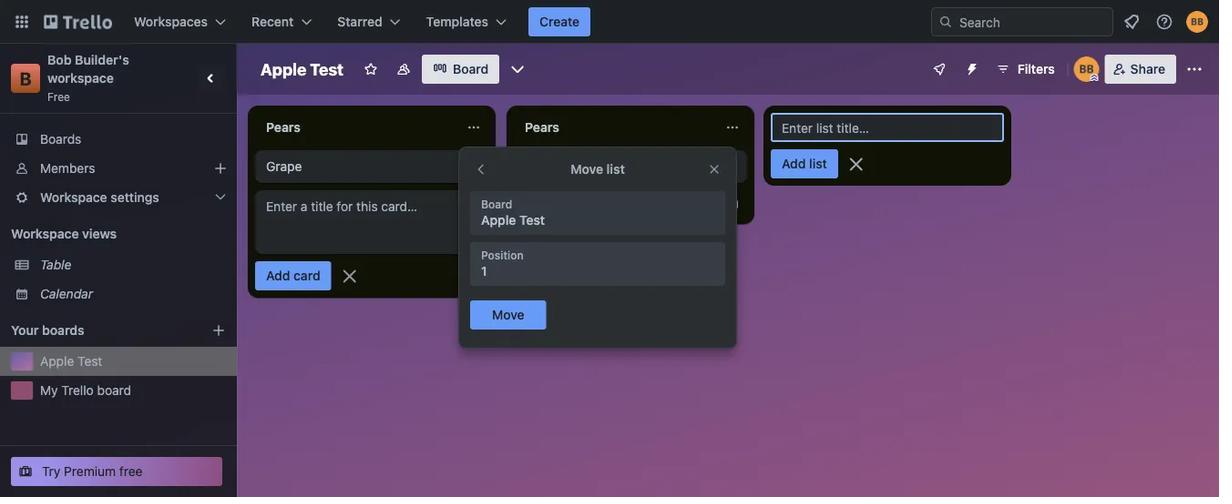 Task type: locate. For each thing, give the bounding box(es) containing it.
show menu image
[[1186, 60, 1204, 78]]

2 vertical spatial test
[[78, 354, 102, 369]]

grape for pears text box
[[525, 159, 561, 174]]

apple left sm icon
[[481, 213, 516, 228]]

workspace
[[47, 71, 114, 86]]

starred
[[337, 14, 382, 29]]

1 horizontal spatial apple
[[261, 59, 306, 79]]

board left customize views icon
[[453, 62, 489, 77]]

grape up add
[[525, 159, 561, 174]]

apple down the recent "dropdown button" at the left
[[261, 59, 306, 79]]

board for board
[[453, 62, 489, 77]]

bob
[[47, 52, 72, 67]]

settings
[[111, 190, 159, 205]]

your
[[11, 323, 39, 338]]

apple test inside 'apple test' link
[[40, 354, 102, 369]]

grape link for pears text field
[[255, 150, 488, 183]]

0 horizontal spatial grape link
[[255, 150, 488, 183]]

b
[[20, 67, 32, 89]]

board
[[453, 62, 489, 77], [481, 198, 512, 211]]

apple test link
[[40, 353, 226, 371]]

table
[[40, 257, 71, 272]]

this member is an admin of this board. image
[[1091, 74, 1099, 82]]

apple test
[[261, 59, 344, 79], [40, 354, 102, 369]]

0 horizontal spatial grape
[[266, 159, 302, 174]]

None submit
[[771, 149, 838, 179], [255, 262, 331, 291], [470, 301, 546, 330], [771, 149, 838, 179], [255, 262, 331, 291], [470, 301, 546, 330]]

0 horizontal spatial test
[[78, 354, 102, 369]]

board left sm icon
[[481, 198, 512, 211]]

1 horizontal spatial grape
[[525, 159, 561, 174]]

1
[[481, 264, 487, 279]]

search image
[[939, 15, 953, 29]]

1 vertical spatial board
[[481, 198, 512, 211]]

grape link for pears text box
[[514, 150, 747, 183]]

grape link
[[255, 150, 488, 183], [514, 150, 747, 183]]

board link
[[422, 55, 500, 84]]

1 vertical spatial apple
[[481, 213, 516, 228]]

0 vertical spatial workspace
[[40, 190, 107, 205]]

power ups image
[[932, 62, 947, 77]]

0 vertical spatial test
[[310, 59, 344, 79]]

Enter a title for this card… text field
[[266, 198, 481, 247]]

create
[[540, 14, 580, 29]]

my trello board
[[40, 383, 131, 398]]

0 vertical spatial apple test
[[261, 59, 344, 79]]

1 grape from the left
[[266, 159, 302, 174]]

grape down pears text field
[[266, 159, 302, 174]]

2 grape from the left
[[525, 159, 561, 174]]

0 vertical spatial apple
[[261, 59, 306, 79]]

2 horizontal spatial test
[[519, 213, 545, 228]]

a
[[570, 196, 577, 211]]

workspace inside dropdown button
[[40, 190, 107, 205]]

board
[[97, 383, 131, 398]]

customize views image
[[509, 60, 527, 78]]

test up my trello board
[[78, 354, 102, 369]]

2 grape link from the left
[[514, 150, 747, 183]]

workspace down "members"
[[40, 190, 107, 205]]

add board image
[[211, 324, 226, 338]]

1 grape link from the left
[[255, 150, 488, 183]]

workspaces
[[134, 14, 208, 29]]

board inside board apple test
[[481, 198, 512, 211]]

0 vertical spatial board
[[453, 62, 489, 77]]

b link
[[11, 64, 40, 93]]

filters button
[[990, 55, 1060, 84]]

1 horizontal spatial test
[[310, 59, 344, 79]]

0 notifications image
[[1121, 11, 1143, 33]]

workspace settings button
[[0, 183, 237, 212]]

members
[[40, 161, 95, 176]]

grape link down pears text field
[[255, 150, 488, 183]]

grape
[[266, 159, 302, 174], [525, 159, 561, 174]]

automation image
[[958, 55, 983, 80]]

add
[[543, 196, 567, 211]]

1 horizontal spatial grape link
[[514, 150, 747, 183]]

test down add
[[519, 213, 545, 228]]

templates button
[[415, 7, 518, 36]]

apple inside text box
[[261, 59, 306, 79]]

add a card
[[543, 196, 607, 211]]

2 horizontal spatial apple
[[481, 213, 516, 228]]

1 vertical spatial apple test
[[40, 354, 102, 369]]

filters
[[1018, 62, 1055, 77]]

share
[[1131, 62, 1166, 77]]

apple test up "trello"
[[40, 354, 102, 369]]

1 vertical spatial test
[[519, 213, 545, 228]]

apple
[[261, 59, 306, 79], [481, 213, 516, 228], [40, 354, 74, 369]]

2 vertical spatial apple
[[40, 354, 74, 369]]

workspace up the table
[[11, 226, 79, 241]]

Enter list title… text field
[[771, 113, 1004, 142]]

templates
[[426, 14, 488, 29]]

grape link up add a card "link"
[[514, 150, 747, 183]]

apple up my
[[40, 354, 74, 369]]

test
[[310, 59, 344, 79], [519, 213, 545, 228], [78, 354, 102, 369]]

bob builder's workspace free
[[47, 52, 133, 103]]

workspace
[[40, 190, 107, 205], [11, 226, 79, 241]]

position 1
[[481, 249, 524, 279]]

my
[[40, 383, 58, 398]]

0 horizontal spatial apple test
[[40, 354, 102, 369]]

apple test down the recent "dropdown button" at the left
[[261, 59, 344, 79]]

create button
[[529, 7, 591, 36]]

1 vertical spatial workspace
[[11, 226, 79, 241]]

Board name text field
[[252, 55, 353, 84]]

position
[[481, 249, 524, 262]]

1 horizontal spatial apple test
[[261, 59, 344, 79]]

primary element
[[0, 0, 1219, 44]]

move list
[[571, 162, 625, 177]]

test left star or unstar board image
[[310, 59, 344, 79]]



Task type: vqa. For each thing, say whether or not it's contained in the screenshot.
B LINK
yes



Task type: describe. For each thing, give the bounding box(es) containing it.
recent
[[252, 14, 294, 29]]

workspace navigation collapse icon image
[[199, 66, 224, 91]]

add a card link
[[514, 191, 718, 217]]

workspace visible image
[[396, 62, 411, 77]]

try premium free button
[[11, 457, 222, 487]]

builder's
[[75, 52, 129, 67]]

share button
[[1105, 55, 1177, 84]]

boards link
[[0, 125, 237, 154]]

try premium free
[[42, 464, 143, 479]]

workspace settings
[[40, 190, 159, 205]]

move
[[571, 162, 603, 177]]

grape for pears text field
[[266, 159, 302, 174]]

table link
[[40, 256, 226, 274]]

list
[[607, 162, 625, 177]]

apple inside board apple test
[[481, 213, 516, 228]]

card
[[580, 196, 607, 211]]

apple test inside apple test text box
[[261, 59, 344, 79]]

starred button
[[327, 7, 412, 36]]

free
[[47, 90, 70, 103]]

star or unstar board image
[[364, 62, 378, 77]]

workspace for workspace settings
[[40, 190, 107, 205]]

board apple test
[[481, 198, 545, 228]]

your boards
[[11, 323, 84, 338]]

calendar
[[40, 287, 93, 302]]

workspace views
[[11, 226, 117, 241]]

0 horizontal spatial apple
[[40, 354, 74, 369]]

board for board apple test
[[481, 198, 512, 211]]

views
[[82, 226, 117, 241]]

premium
[[64, 464, 116, 479]]

your boards with 2 items element
[[11, 320, 184, 342]]

my trello board link
[[40, 382, 226, 400]]

free
[[119, 464, 143, 479]]

workspaces button
[[123, 7, 237, 36]]

test inside board apple test
[[519, 213, 545, 228]]

boards
[[42, 323, 84, 338]]

recent button
[[241, 7, 323, 36]]

back to home image
[[44, 7, 112, 36]]

create from template… image
[[725, 197, 740, 211]]

trello
[[61, 383, 94, 398]]

Pears text field
[[255, 113, 456, 142]]

calendar link
[[40, 285, 226, 303]]

Pears text field
[[514, 113, 714, 142]]

open information menu image
[[1156, 13, 1174, 31]]

boards
[[40, 132, 81, 147]]

try
[[42, 464, 61, 479]]

workspace for workspace views
[[11, 226, 79, 241]]

sm image
[[519, 195, 538, 213]]

bob builder's workspace link
[[47, 52, 133, 86]]

bob builder (bobbuilder40) image
[[1074, 57, 1100, 82]]

test inside text box
[[310, 59, 344, 79]]

members link
[[0, 154, 237, 183]]

bob builder (bobbuilder40) image
[[1187, 11, 1208, 33]]

Search field
[[953, 8, 1113, 36]]



